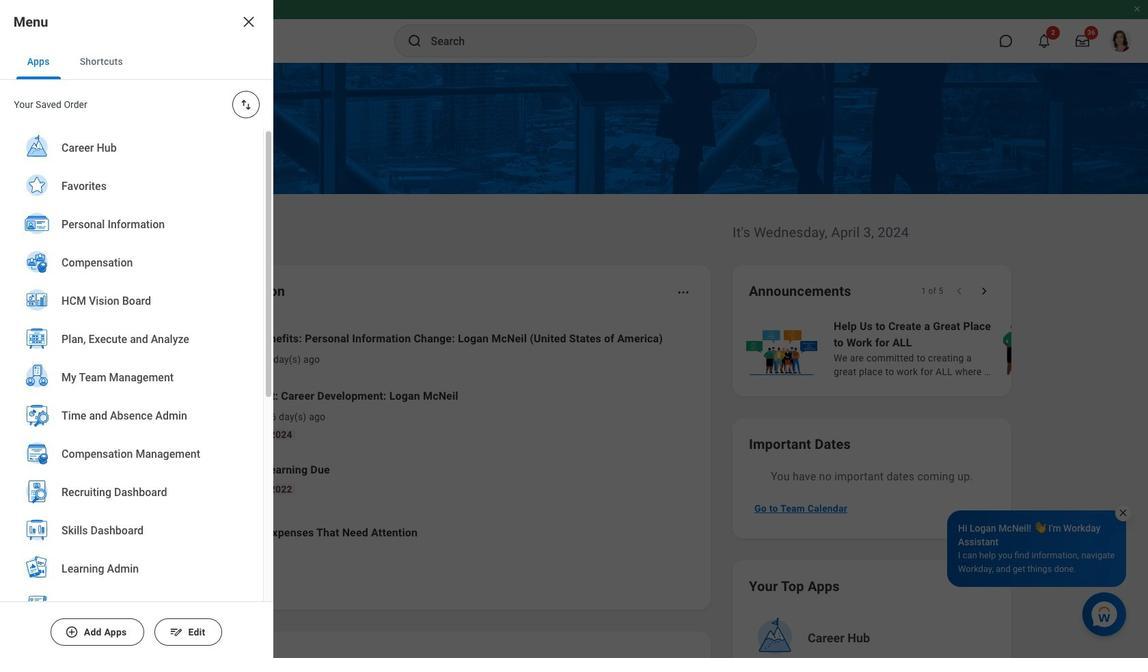 Task type: describe. For each thing, give the bounding box(es) containing it.
x image
[[1118, 508, 1129, 518]]

inbox large image
[[1076, 34, 1090, 48]]

chevron left small image
[[953, 284, 967, 298]]



Task type: vqa. For each thing, say whether or not it's contained in the screenshot.
sort image
yes



Task type: locate. For each thing, give the bounding box(es) containing it.
plus circle image
[[65, 625, 79, 639]]

tab list
[[0, 44, 273, 80]]

sort image
[[239, 98, 253, 111]]

notifications large image
[[1038, 34, 1051, 48]]

2 inbox image from the top
[[173, 404, 193, 425]]

close environment banner image
[[1133, 5, 1142, 13]]

global navigation dialog
[[0, 0, 273, 658]]

list
[[0, 129, 263, 658], [744, 317, 1148, 380], [153, 320, 695, 561]]

list inside global navigation dialog
[[0, 129, 263, 658]]

text edit image
[[169, 625, 183, 639]]

status
[[921, 286, 943, 297]]

1 inbox image from the top
[[173, 338, 193, 359]]

chevron right small image
[[978, 284, 991, 298]]

search image
[[406, 33, 423, 49]]

0 vertical spatial inbox image
[[173, 338, 193, 359]]

banner
[[0, 0, 1148, 63]]

main content
[[0, 63, 1148, 658]]

1 vertical spatial inbox image
[[173, 404, 193, 425]]

inbox image
[[173, 338, 193, 359], [173, 404, 193, 425]]

x image
[[241, 14, 257, 30]]

profile logan mcneil element
[[1102, 26, 1140, 56]]



